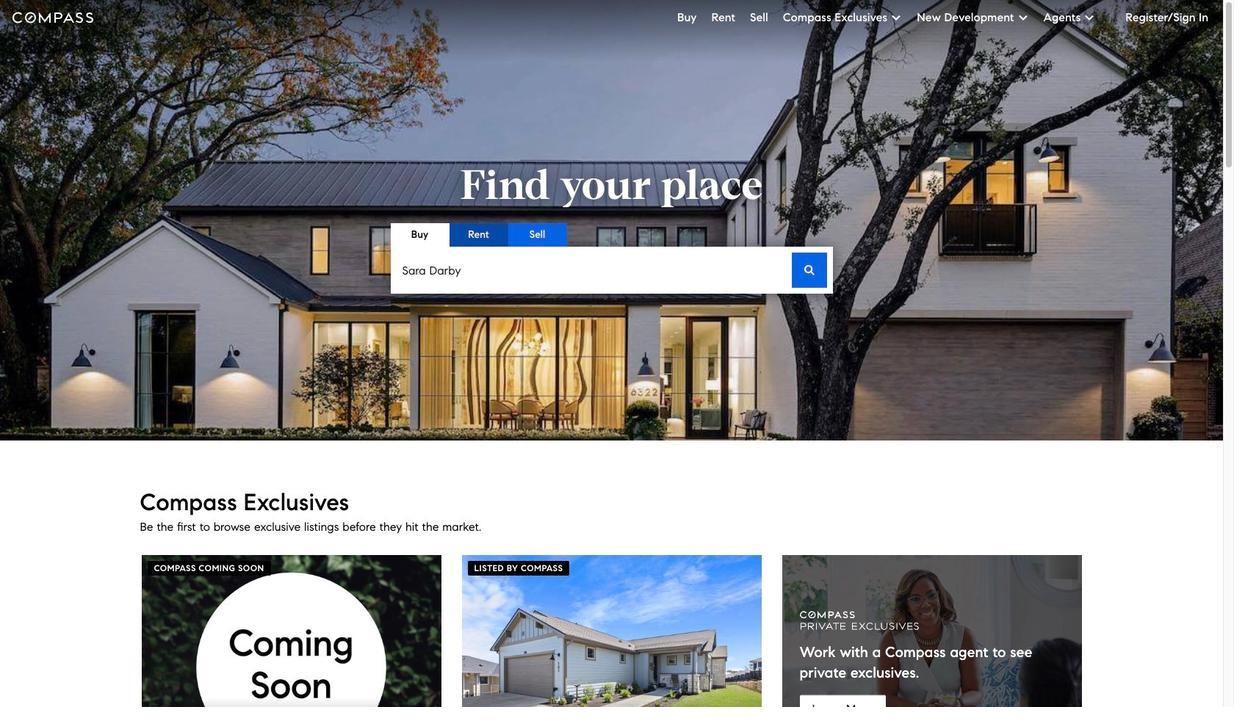Task type: locate. For each thing, give the bounding box(es) containing it.
1 horizontal spatial  image
[[462, 555, 762, 708]]

city, zip, address, school text field
[[396, 253, 792, 288]]

0 horizontal spatial  image
[[141, 555, 441, 708]]

None radio
[[391, 223, 449, 247], [449, 223, 508, 247], [508, 223, 567, 247], [391, 223, 449, 247], [449, 223, 508, 247], [508, 223, 567, 247]]

 image
[[141, 555, 441, 708], [462, 555, 762, 708]]

svg image
[[800, 611, 919, 631]]

option group
[[391, 223, 567, 247]]

search image
[[804, 265, 815, 276]]



Task type: describe. For each thing, give the bounding box(es) containing it.
2  image from the left
[[462, 555, 762, 708]]

1  image from the left
[[141, 555, 441, 708]]

private exclusive image
[[782, 555, 1082, 708]]



